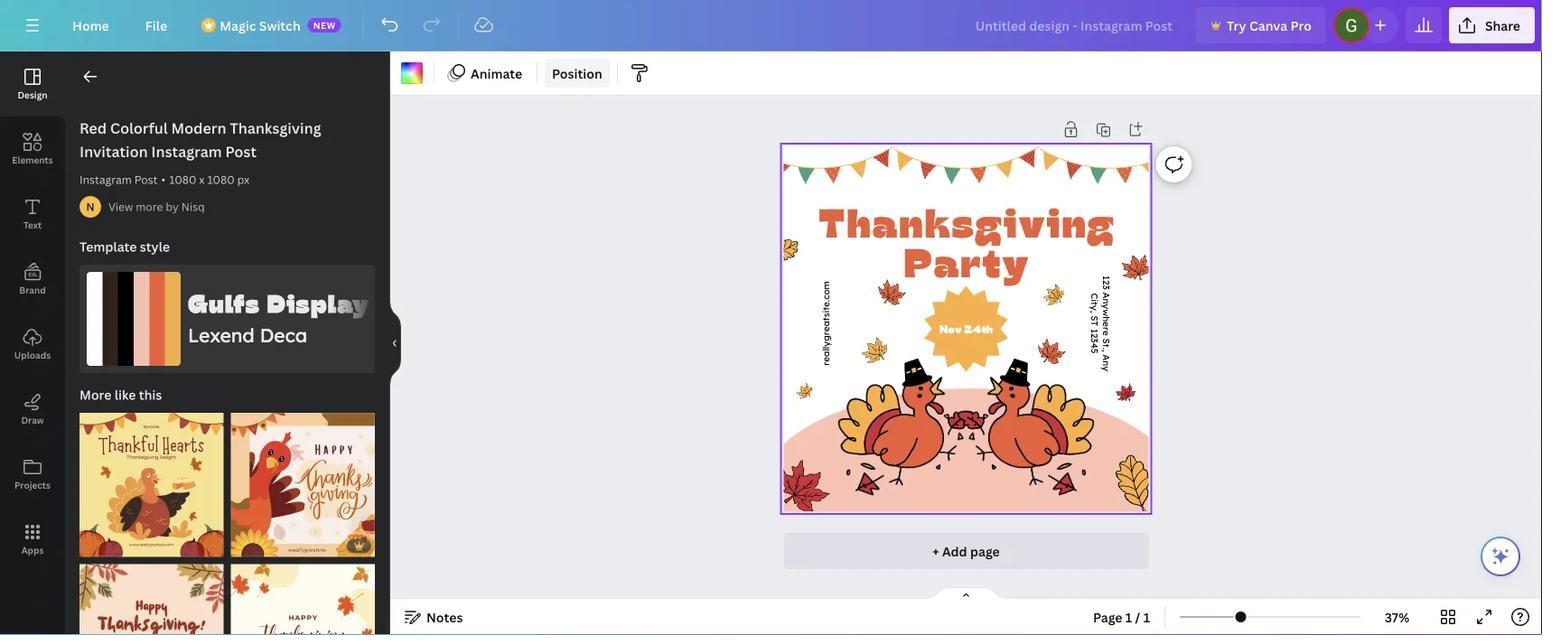Task type: describe. For each thing, give the bounding box(es) containing it.
0 vertical spatial 2
[[1102, 280, 1113, 285]]

c i t y , s t 1 2 3 4 5
[[1089, 293, 1100, 354]]

canva
[[1250, 17, 1288, 34]]

template
[[80, 238, 137, 255]]

gulfs display lexend deca
[[188, 288, 370, 348]]

1 right /
[[1144, 609, 1151, 626]]

try canva pro button
[[1197, 7, 1327, 43]]

2 n from the top
[[1102, 361, 1113, 366]]

invitation
[[80, 142, 148, 161]]

c
[[1089, 293, 1100, 299]]

orange brown illustrative happy thanksgiving instagram post group
[[231, 402, 375, 557]]

design button
[[0, 52, 65, 117]]

style
[[140, 238, 170, 255]]

position
[[552, 65, 603, 82]]

1 e from the top
[[1102, 322, 1113, 327]]

view more by nisq
[[108, 199, 205, 214]]

yellow and orange simple happy thanksgiving instagram post image
[[231, 564, 375, 635]]

2 e from the top
[[1102, 331, 1113, 336]]

new
[[313, 19, 336, 31]]

magic
[[220, 17, 256, 34]]

by
[[166, 199, 179, 214]]

post inside red colorful modern thanksgiving invitation instagram post
[[225, 142, 257, 161]]

1 1080 from the left
[[169, 172, 197, 187]]

1 horizontal spatial 3
[[1102, 285, 1113, 290]]

1 a from the top
[[1102, 292, 1113, 299]]

nisq
[[181, 199, 205, 214]]

instagram inside red colorful modern thanksgiving invitation instagram post
[[151, 142, 222, 161]]

design
[[18, 89, 47, 101]]

2 1080 from the left
[[207, 172, 235, 187]]

text button
[[0, 182, 65, 247]]

y down i
[[1089, 305, 1100, 311]]

2 a from the top
[[1102, 355, 1113, 361]]

hide image
[[390, 300, 401, 387]]

yellow illustrative thanksgiving instagram post image
[[80, 413, 224, 557]]

elements
[[12, 154, 53, 166]]

this
[[139, 386, 162, 404]]

file
[[145, 17, 167, 34]]

home
[[72, 17, 109, 34]]

0 horizontal spatial ,
[[1089, 311, 1100, 313]]

party
[[904, 237, 1031, 286]]

5
[[1089, 349, 1100, 354]]

canva assistant image
[[1490, 546, 1512, 568]]

share
[[1486, 17, 1521, 34]]

red
[[80, 118, 107, 138]]

more
[[136, 199, 163, 214]]

orange yellow and green simple and modern happy thanksgiving instagram post group
[[80, 554, 224, 635]]

position button
[[545, 59, 610, 88]]

gulfs
[[188, 288, 260, 318]]

draw button
[[0, 377, 65, 442]]

nisq image
[[80, 196, 101, 218]]

px
[[237, 172, 250, 187]]

more like this
[[80, 386, 162, 404]]

text
[[23, 219, 42, 231]]

/
[[1136, 609, 1141, 626]]

more
[[80, 386, 112, 404]]

1 2 3 a n y w h e r e s t . , a n y
[[1102, 276, 1113, 372]]



Task type: vqa. For each thing, say whether or not it's contained in the screenshot.
DRAW
yes



Task type: locate. For each thing, give the bounding box(es) containing it.
post up more
[[134, 172, 158, 187]]

t
[[1089, 321, 1100, 326]]

0 vertical spatial thanksgiving
[[230, 118, 321, 138]]

notes button
[[398, 603, 470, 632]]

uploads button
[[0, 312, 65, 377]]

1080
[[169, 172, 197, 187], [207, 172, 235, 187]]

try
[[1227, 17, 1247, 34]]

1 horizontal spatial post
[[225, 142, 257, 161]]

r
[[1102, 327, 1113, 331]]

orange yellow and green simple and modern happy thanksgiving instagram post image
[[80, 564, 224, 635]]

instagram down modern
[[151, 142, 222, 161]]

n up 'w'
[[1102, 299, 1113, 304]]

brand button
[[0, 247, 65, 312]]

a right c
[[1102, 292, 1113, 299]]

0 horizontal spatial thanksgiving
[[230, 118, 321, 138]]

0 vertical spatial post
[[225, 142, 257, 161]]

side panel tab list
[[0, 52, 65, 572]]

1 vertical spatial 3
[[1089, 338, 1100, 343]]

3 up "5"
[[1089, 338, 1100, 343]]

h
[[1102, 316, 1113, 322]]

projects
[[14, 479, 51, 491]]

0 horizontal spatial 3
[[1089, 338, 1100, 343]]

animate
[[471, 65, 522, 82]]

page
[[1094, 609, 1123, 626]]

nov
[[940, 322, 962, 336]]

template style
[[80, 238, 170, 255]]

notes
[[427, 609, 463, 626]]

1 vertical spatial e
[[1102, 331, 1113, 336]]

1 vertical spatial instagram
[[80, 172, 132, 187]]

1 horizontal spatial t
[[1102, 344, 1113, 348]]

0 horizontal spatial s
[[1089, 316, 1100, 321]]

t
[[1089, 302, 1100, 305], [1102, 344, 1113, 348]]

page 1 / 1
[[1094, 609, 1151, 626]]

instagram
[[151, 142, 222, 161], [80, 172, 132, 187]]

1 vertical spatial t
[[1102, 344, 1113, 348]]

red colorful modern thanksgiving invitation instagram post
[[80, 118, 321, 161]]

x
[[199, 172, 205, 187]]

post up px
[[225, 142, 257, 161]]

1 down t
[[1089, 329, 1100, 333]]

orange brown illustrative happy thanksgiving instagram post image
[[231, 413, 375, 557]]

1 horizontal spatial s
[[1102, 339, 1113, 344]]

post
[[225, 142, 257, 161], [134, 172, 158, 187]]

y down .
[[1102, 366, 1113, 372]]

reallygreatsite.com
[[820, 281, 832, 366]]

, right "5"
[[1102, 350, 1113, 352]]

Design title text field
[[961, 7, 1189, 43]]

uploads
[[14, 349, 51, 361]]

,
[[1089, 311, 1100, 313], [1102, 350, 1113, 352]]

switch
[[259, 17, 301, 34]]

0 vertical spatial a
[[1102, 292, 1113, 299]]

view more by nisq button
[[108, 198, 205, 216]]

nisq element
[[80, 196, 101, 218]]

i
[[1089, 299, 1100, 302]]

magic switch
[[220, 17, 301, 34]]

t down c
[[1089, 302, 1100, 305]]

0 horizontal spatial post
[[134, 172, 158, 187]]

0 horizontal spatial 2
[[1089, 333, 1100, 338]]

s up .
[[1102, 339, 1113, 344]]

1 vertical spatial n
[[1102, 361, 1113, 366]]

modern
[[171, 118, 226, 138]]

1
[[1102, 276, 1113, 280], [1089, 329, 1100, 333], [1126, 609, 1133, 626], [1144, 609, 1151, 626]]

like
[[115, 386, 136, 404]]

1 vertical spatial post
[[134, 172, 158, 187]]

37%
[[1385, 609, 1410, 626]]

0 vertical spatial instagram
[[151, 142, 222, 161]]

1 left /
[[1126, 609, 1133, 626]]

1 horizontal spatial 2
[[1102, 280, 1113, 285]]

instagram down invitation
[[80, 172, 132, 187]]

yellow and orange simple happy thanksgiving instagram post group
[[231, 554, 375, 635]]

e down h
[[1102, 331, 1113, 336]]

share button
[[1450, 7, 1536, 43]]

page
[[971, 543, 1000, 560]]

a
[[1102, 292, 1113, 299], [1102, 355, 1113, 361]]

0 vertical spatial n
[[1102, 299, 1113, 304]]

home link
[[58, 7, 124, 43]]

0 vertical spatial e
[[1102, 322, 1113, 327]]

thanksgiving inside red colorful modern thanksgiving invitation instagram post
[[230, 118, 321, 138]]

1080 right the x
[[207, 172, 235, 187]]

y
[[1102, 304, 1113, 309], [1089, 305, 1100, 311], [1102, 366, 1113, 372]]

elements button
[[0, 117, 65, 182]]

brand
[[19, 284, 46, 296]]

1 n from the top
[[1102, 299, 1113, 304]]

3 up 'w'
[[1102, 285, 1113, 290]]

#ffffff image
[[401, 62, 423, 84]]

0 horizontal spatial 1080
[[169, 172, 197, 187]]

colorful
[[110, 118, 168, 138]]

n down .
[[1102, 361, 1113, 366]]

0 horizontal spatial instagram
[[80, 172, 132, 187]]

show pages image
[[923, 587, 1010, 601]]

0 vertical spatial t
[[1089, 302, 1100, 305]]

+ add page button
[[784, 533, 1149, 569]]

0 horizontal spatial t
[[1089, 302, 1100, 305]]

2
[[1102, 280, 1113, 285], [1089, 333, 1100, 338]]

1 vertical spatial a
[[1102, 355, 1113, 361]]

1 vertical spatial thanksgiving
[[819, 198, 1116, 246]]

apps button
[[0, 507, 65, 572]]

projects button
[[0, 442, 65, 507]]

1080 x 1080 px
[[169, 172, 250, 187]]

0 vertical spatial s
[[1089, 316, 1100, 321]]

w
[[1102, 309, 1113, 316]]

1080 left the x
[[169, 172, 197, 187]]

main menu bar
[[0, 0, 1543, 52]]

+
[[933, 543, 940, 560]]

24th
[[965, 322, 993, 336]]

2 up 4
[[1089, 333, 1100, 338]]

3
[[1102, 285, 1113, 290], [1089, 338, 1100, 343]]

1 vertical spatial s
[[1102, 339, 1113, 344]]

+ add page
[[933, 543, 1000, 560]]

0 vertical spatial ,
[[1089, 311, 1100, 313]]

deca
[[260, 324, 307, 348]]

y up h
[[1102, 304, 1113, 309]]

t right 4
[[1102, 344, 1113, 348]]

apps
[[21, 544, 44, 556]]

e down 'w'
[[1102, 322, 1113, 327]]

1 vertical spatial 2
[[1089, 333, 1100, 338]]

draw
[[21, 414, 44, 426]]

yellow illustrative thanksgiving instagram post group
[[80, 402, 224, 557]]

37% button
[[1368, 603, 1427, 632]]

pro
[[1291, 17, 1312, 34]]

1 horizontal spatial ,
[[1102, 350, 1113, 352]]

.
[[1102, 348, 1113, 350]]

1 horizontal spatial instagram
[[151, 142, 222, 161]]

0 vertical spatial 3
[[1102, 285, 1113, 290]]

s left h
[[1089, 316, 1100, 321]]

1 vertical spatial ,
[[1102, 350, 1113, 352]]

view
[[108, 199, 133, 214]]

1 horizontal spatial thanksgiving
[[819, 198, 1116, 246]]

nov 24th
[[940, 322, 993, 336]]

4
[[1089, 343, 1100, 349]]

e
[[1102, 322, 1113, 327], [1102, 331, 1113, 336]]

animate button
[[442, 59, 530, 88]]

s
[[1089, 316, 1100, 321], [1102, 339, 1113, 344]]

2 up 'w'
[[1102, 280, 1113, 285]]

instagram post
[[80, 172, 158, 187]]

add
[[943, 543, 968, 560]]

file button
[[131, 7, 182, 43]]

1 horizontal spatial 1080
[[207, 172, 235, 187]]

a down .
[[1102, 355, 1113, 361]]

n
[[1102, 299, 1113, 304], [1102, 361, 1113, 366]]

display
[[267, 288, 370, 318]]

, down i
[[1089, 311, 1100, 313]]

try canva pro
[[1227, 17, 1312, 34]]

1 up 'w'
[[1102, 276, 1113, 280]]

lexend
[[188, 324, 255, 348]]



